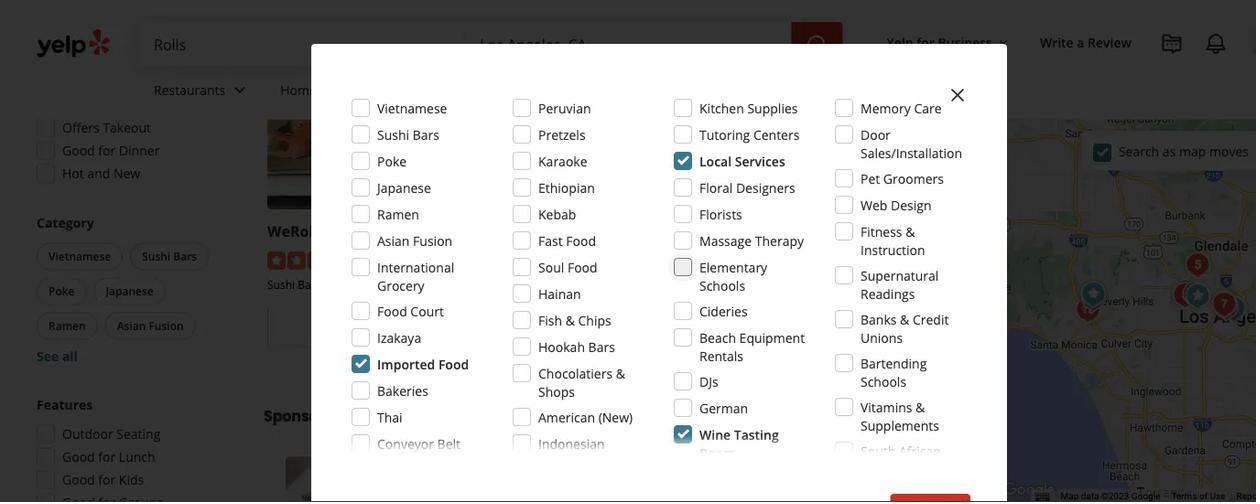 Task type: describe. For each thing, give the bounding box(es) containing it.
equipment
[[739, 329, 805, 347]]

vietnamese inside button
[[49, 249, 111, 264]]

4.2 (531 reviews)
[[840, 251, 940, 268]]

bars inside sushi bars button
[[173, 249, 197, 264]]

elementary schools
[[700, 259, 767, 294]]

keyboard shortcuts image
[[1035, 493, 1050, 502]]

fitness
[[861, 223, 902, 240]]

hello fish image
[[1167, 275, 1203, 311]]

open for weroll
[[319, 348, 353, 365]]

takeout sushi and roll image
[[1177, 277, 1213, 313]]

outdoor seating
[[62, 426, 161, 443]]

cideries
[[700, 303, 748, 320]]

roll
[[501, 222, 528, 241]]

poke inside button
[[49, 284, 75, 299]]

order now for weroll nori
[[339, 317, 415, 338]]

suggested
[[37, 21, 102, 38]]

seating
[[117, 426, 161, 443]]

1 horizontal spatial fish
[[775, 222, 805, 241]]

schools for elementary schools
[[700, 277, 745, 294]]

and
[[87, 165, 110, 182]]

roll call - koreatown link
[[501, 222, 652, 241]]

kazunori | dtla image
[[1208, 289, 1245, 326]]

open for roll
[[552, 348, 586, 365]]

banks
[[861, 311, 897, 328]]

sushi inside conveyor belt sushi
[[377, 454, 409, 471]]

supernatural readings
[[861, 267, 939, 303]]

group containing features
[[31, 396, 227, 503]]

24 chevron down v2 image inside restaurants link
[[229, 79, 251, 101]]

care
[[914, 99, 942, 117]]

hello
[[734, 222, 772, 241]]

south
[[861, 443, 896, 460]]

see all
[[37, 348, 78, 365]]

(43
[[395, 251, 414, 268]]

1 vertical spatial 4.3 star rating image
[[454, 488, 552, 503]]

african
[[899, 443, 941, 460]]

home services link
[[266, 66, 409, 119]]

roll call - koreatown image
[[1180, 278, 1216, 315]]

now for hello fish
[[850, 317, 881, 338]]

pm for roll call - koreatown
[[648, 348, 668, 365]]

asian inside dialog
[[377, 232, 410, 250]]

& for vitamins
[[916, 399, 925, 416]]

elementary
[[700, 259, 767, 276]]

roll roll roll image
[[1169, 278, 1205, 315]]

memory care
[[861, 99, 942, 117]]

food down international
[[402, 277, 427, 293]]

dialog containing vietnamese
[[0, 0, 1256, 503]]

california rock'n sushi - los angeles image
[[1167, 277, 1203, 314]]

new
[[113, 165, 140, 182]]

write a review
[[1040, 33, 1132, 51]]

write
[[1040, 33, 1074, 51]]

food down grocery
[[377, 303, 407, 320]]

hot
[[62, 165, 84, 182]]

japanese inside 'japanese' button
[[106, 284, 154, 299]]

& for chocolatiers
[[616, 365, 625, 382]]

karaoke
[[538, 152, 587, 170]]

8:30
[[386, 348, 412, 365]]

4.6 (43 reviews)
[[374, 251, 466, 268]]

credit
[[913, 311, 949, 328]]

bartending
[[861, 355, 927, 372]]

as
[[1163, 143, 1176, 160]]

tutoring
[[700, 126, 750, 143]]

open until 8:30 pm
[[319, 348, 435, 365]]

google
[[1132, 491, 1160, 502]]

web design
[[861, 196, 932, 214]]

2 bars, from the left
[[583, 277, 608, 293]]

sushi bars button
[[130, 243, 209, 271]]

asian inside button
[[117, 319, 146, 334]]

now up "offers delivery"
[[98, 50, 126, 68]]

local services
[[700, 152, 785, 170]]

order now link for hello fish
[[734, 307, 952, 347]]

order for nori
[[339, 317, 379, 338]]

ramen inside dialog
[[377, 206, 419, 223]]

design
[[891, 196, 932, 214]]

asian fusion inside dialog
[[377, 232, 452, 250]]

weroll nori link
[[267, 222, 354, 241]]

conveyor
[[377, 435, 434, 453]]

california roll factory image
[[1070, 292, 1106, 329]]

ethiopian
[[538, 179, 595, 196]]

beach
[[700, 329, 736, 347]]

am
[[881, 348, 901, 365]]

hookah
[[538, 338, 585, 356]]

indonesian
[[538, 435, 605, 453]]

pm for weroll nori
[[415, 348, 435, 365]]

sushi bars inside button
[[142, 249, 197, 264]]

kazunori | westwood image
[[1075, 280, 1112, 317]]

international
[[377, 259, 454, 276]]

hainan
[[538, 285, 581, 303]]

yelp
[[887, 33, 913, 51]]

chinese
[[611, 277, 652, 293]]

reviews) for hello fish
[[891, 251, 940, 268]]

write a review link
[[1033, 26, 1139, 59]]

2:00
[[853, 348, 878, 365]]

shops
[[538, 383, 575, 401]]

& for fitness
[[906, 223, 915, 240]]

map
[[1061, 491, 1079, 502]]

massage
[[700, 232, 752, 250]]

court
[[411, 303, 444, 320]]

salad,
[[772, 277, 803, 293]]

centers
[[753, 126, 800, 143]]

search
[[1119, 143, 1159, 160]]

sushi bars, japanese, fast food
[[267, 277, 427, 293]]

delivery
[[103, 73, 151, 91]]

1 vertical spatial fast
[[378, 277, 399, 293]]

hot and new
[[62, 165, 140, 182]]

now for roll call - koreatown
[[616, 317, 648, 338]]

ramen inside button
[[49, 319, 86, 334]]

home
[[280, 81, 317, 99]]

group containing category
[[33, 214, 227, 366]]

services for local services
[[735, 152, 785, 170]]

fast inside dialog
[[538, 232, 563, 250]]

yelp for business
[[887, 33, 992, 51]]

memory
[[861, 99, 911, 117]]

repo link
[[1237, 491, 1256, 502]]

instruction
[[861, 241, 925, 259]]

for for kids
[[98, 472, 116, 489]]

sōgo roll bar image
[[1180, 247, 1216, 284]]

koreatown
[[571, 222, 652, 241]]

readings
[[861, 285, 915, 303]]

sushi down soul food
[[552, 277, 580, 293]]

good for good for lunch
[[62, 449, 95, 466]]

wraps, salad, sushi bars
[[734, 277, 859, 293]]

pretzels
[[538, 126, 586, 143]]

see all button
[[37, 348, 78, 365]]

poke inside dialog
[[377, 152, 407, 170]]

offers for offers delivery
[[62, 73, 99, 91]]

asian fusion button
[[105, 313, 196, 340]]

chips
[[578, 312, 611, 329]]

projects image
[[1161, 33, 1183, 55]]

moves
[[1209, 143, 1249, 160]]

vietnamese button
[[37, 243, 123, 271]]

yelp for business button
[[880, 26, 1018, 59]]

banks & credit unions
[[861, 311, 949, 347]]

order now link for roll call - koreatown
[[501, 307, 719, 347]]



Task type: locate. For each thing, give the bounding box(es) containing it.
24 chevron down v2 image left peruvian
[[507, 79, 529, 101]]

services inside dialog
[[735, 152, 785, 170]]

fusion inside asian fusion button
[[149, 319, 184, 334]]

open now 5:25 pm
[[62, 50, 177, 68]]

None search field
[[139, 22, 847, 66]]

supplies
[[748, 99, 798, 117]]

japanese, down soul
[[501, 277, 549, 293]]

open up sponsored results
[[319, 348, 353, 365]]

sushi bars inside dialog
[[377, 126, 439, 143]]

food for soul
[[568, 259, 598, 276]]

0 vertical spatial vietnamese
[[377, 99, 447, 117]]

& up (new)
[[616, 365, 625, 382]]

call
[[532, 222, 559, 241]]

bakeries
[[377, 382, 428, 400]]

weroll nori
[[267, 222, 354, 241]]

2 horizontal spatial open
[[552, 348, 586, 365]]

2 horizontal spatial until
[[823, 348, 849, 365]]

1 until from the left
[[356, 348, 383, 365]]

fast
[[538, 232, 563, 250], [378, 277, 399, 293]]

sushi down 4.6 star rating image
[[267, 277, 295, 293]]

1 vertical spatial poke
[[49, 284, 75, 299]]

0 vertical spatial fusion
[[413, 232, 452, 250]]

2 24 chevron down v2 image from the left
[[507, 79, 529, 101]]

notifications image
[[1205, 33, 1227, 55]]

1 vertical spatial services
[[735, 152, 785, 170]]

bars, down 4.6 star rating image
[[298, 277, 323, 293]]

business categories element
[[139, 66, 1256, 119]]

0 horizontal spatial pm
[[158, 50, 177, 68]]

0 vertical spatial japanese
[[377, 179, 431, 196]]

asian fusion inside button
[[117, 319, 184, 334]]

map region
[[839, 114, 1256, 503]]

google image
[[999, 479, 1060, 503]]

0 horizontal spatial schools
[[700, 277, 745, 294]]

imported food
[[377, 356, 469, 373]]

floral designers
[[700, 179, 795, 196]]

0 horizontal spatial vietnamese
[[49, 249, 111, 264]]

0 vertical spatial offers
[[62, 73, 99, 91]]

japanese up asian fusion button
[[106, 284, 154, 299]]

hello fish link
[[734, 222, 805, 241]]

sushi bars up 'japanese' button
[[142, 249, 197, 264]]

1 horizontal spatial reviews)
[[657, 251, 707, 268]]

1 horizontal spatial vietnamese
[[377, 99, 447, 117]]

bars,
[[298, 277, 323, 293], [583, 277, 608, 293]]

poke up ramen button
[[49, 284, 75, 299]]

soul
[[538, 259, 564, 276]]

open down suggested
[[62, 50, 95, 68]]

for down offers takeout
[[98, 142, 116, 159]]

0 horizontal spatial ramen
[[49, 319, 86, 334]]

for for dinner
[[98, 142, 116, 159]]

data
[[1081, 491, 1099, 502]]

2 order now link from the left
[[501, 307, 719, 347]]

1 horizontal spatial ramen
[[377, 206, 419, 223]]

1 horizontal spatial open
[[319, 348, 353, 365]]

©2023
[[1102, 491, 1129, 502]]

1 vertical spatial fish
[[538, 312, 562, 329]]

1 horizontal spatial bars,
[[583, 277, 608, 293]]

16 chevron down v2 image
[[996, 35, 1011, 50]]

close image
[[947, 84, 969, 106]]

now for weroll nori
[[383, 317, 415, 338]]

weroll nori image
[[1075, 277, 1112, 313], [1075, 277, 1112, 313]]

0 vertical spatial asian
[[377, 232, 410, 250]]

pm right the 8:45
[[648, 348, 668, 365]]

ramen up (43 at the left of page
[[377, 206, 419, 223]]

use
[[1210, 491, 1226, 502]]

2 until from the left
[[590, 348, 616, 365]]

0 horizontal spatial services
[[320, 81, 369, 99]]

for right yelp
[[917, 33, 935, 51]]

order up hookah bars
[[572, 317, 613, 338]]

1 horizontal spatial order now
[[572, 317, 648, 338]]

& up instruction
[[906, 223, 915, 240]]

yunomi handroll image
[[1215, 291, 1252, 328]]

nori
[[322, 222, 354, 241]]

good for good for dinner
[[62, 142, 95, 159]]

0 vertical spatial poke
[[377, 152, 407, 170]]

1 vertical spatial sushi bars
[[142, 249, 197, 264]]

schools for bartending schools
[[861, 373, 907, 391]]

bartending schools
[[861, 355, 927, 391]]

2 horizontal spatial order now
[[805, 317, 881, 338]]

bars, down soul food
[[583, 277, 608, 293]]

order now up open until 8:45 pm
[[572, 317, 648, 338]]

(new)
[[599, 409, 633, 426]]

groomers
[[883, 170, 944, 187]]

1 vertical spatial japanese
[[106, 284, 154, 299]]

for for business
[[917, 33, 935, 51]]

sushi down home services link
[[377, 126, 409, 143]]

map data ©2023 google
[[1061, 491, 1160, 502]]

1 horizontal spatial japanese
[[377, 179, 431, 196]]

for down good for lunch
[[98, 472, 116, 489]]

0 horizontal spatial poke
[[49, 284, 75, 299]]

sushi down conveyor
[[377, 454, 409, 471]]

kitchen
[[700, 99, 744, 117]]

grocery
[[377, 277, 425, 294]]

fish & chips
[[538, 312, 611, 329]]

hookah bars
[[538, 338, 615, 356]]

4.3 star rating image down the "fast food"
[[501, 252, 599, 270]]

1 horizontal spatial asian
[[377, 232, 410, 250]]

djs
[[700, 373, 718, 391]]

1 horizontal spatial sushi bars
[[377, 126, 439, 143]]

until for nori
[[356, 348, 383, 365]]

&
[[906, 223, 915, 240], [900, 311, 909, 328], [566, 312, 575, 329], [616, 365, 625, 382], [916, 399, 925, 416]]

features
[[37, 396, 93, 414]]

weroll
[[267, 222, 318, 241]]

now
[[98, 50, 126, 68], [383, 317, 415, 338], [616, 317, 648, 338], [850, 317, 881, 338]]

0 horizontal spatial asian fusion
[[117, 319, 184, 334]]

3 until from the left
[[823, 348, 849, 365]]

2 order now from the left
[[572, 317, 648, 338]]

1 vertical spatial ramen
[[49, 319, 86, 334]]

japanese inside dialog
[[377, 179, 431, 196]]

now up 2:00
[[850, 317, 881, 338]]

therapy
[[755, 232, 804, 250]]

offers delivery
[[62, 73, 151, 91]]

& for fish
[[566, 312, 575, 329]]

5:25
[[129, 50, 155, 68]]

order now link up until 2:00 am
[[734, 307, 952, 347]]

& up supplements
[[916, 399, 925, 416]]

fusion inside dialog
[[413, 232, 452, 250]]

4.6
[[374, 251, 392, 268]]

schools
[[700, 277, 745, 294], [861, 373, 907, 391]]

terms
[[1171, 491, 1197, 502]]

fusion up 4.6 (43 reviews)
[[413, 232, 452, 250]]

offers down open now 5:25 pm
[[62, 73, 99, 91]]

1 vertical spatial good
[[62, 449, 95, 466]]

dialog
[[0, 0, 1256, 503]]

vietnamese inside dialog
[[377, 99, 447, 117]]

terms of use link
[[1171, 491, 1226, 502]]

0 vertical spatial services
[[320, 81, 369, 99]]

group
[[31, 21, 227, 188], [33, 214, 227, 366], [31, 396, 227, 503]]

3 good from the top
[[62, 472, 95, 489]]

& for banks
[[900, 311, 909, 328]]

open down fish & chips
[[552, 348, 586, 365]]

1 vertical spatial group
[[33, 214, 227, 366]]

rentals
[[700, 347, 744, 365]]

ramen button
[[37, 313, 98, 340]]

offers for offers takeout
[[62, 119, 99, 136]]

offers
[[62, 73, 99, 91], [62, 119, 99, 136]]

japanese up (43 at the left of page
[[377, 179, 431, 196]]

1 vertical spatial fusion
[[149, 319, 184, 334]]

open until 8:45 pm
[[552, 348, 668, 365]]

2 vertical spatial group
[[31, 396, 227, 503]]

0 vertical spatial fish
[[775, 222, 805, 241]]

services inside 'business categories' element
[[320, 81, 369, 99]]

asian fusion up 4.6 (43 reviews)
[[377, 232, 452, 250]]

restaurants link
[[139, 66, 266, 119]]

conveyor belt sushi
[[377, 435, 461, 471]]

sushi bars down home services link
[[377, 126, 439, 143]]

for inside button
[[917, 33, 935, 51]]

offers up good for dinner
[[62, 119, 99, 136]]

0 horizontal spatial open
[[62, 50, 95, 68]]

south african
[[861, 443, 941, 460]]

fast food
[[538, 232, 596, 250]]

2 reviews) from the left
[[657, 251, 707, 268]]

1 vertical spatial asian
[[117, 319, 146, 334]]

pm right 5:25
[[158, 50, 177, 68]]

japanese button
[[94, 278, 166, 305]]

for for lunch
[[98, 449, 116, 466]]

pet groomers
[[861, 170, 944, 187]]

1 offers from the top
[[62, 73, 99, 91]]

1 vertical spatial vietnamese
[[49, 249, 111, 264]]

now up 8:30
[[383, 317, 415, 338]]

1 24 chevron down v2 image from the left
[[229, 79, 251, 101]]

food right the imported
[[438, 356, 469, 373]]

0 vertical spatial good
[[62, 142, 95, 159]]

order up until 2:00 am
[[805, 317, 846, 338]]

1 horizontal spatial until
[[590, 348, 616, 365]]

services for home services
[[320, 81, 369, 99]]

1 horizontal spatial schools
[[861, 373, 907, 391]]

0 vertical spatial asian fusion
[[377, 232, 452, 250]]

services up designers
[[735, 152, 785, 170]]

1 order now from the left
[[339, 317, 415, 338]]

order now link up open until 8:45 pm
[[501, 307, 719, 347]]

& left credit
[[900, 311, 909, 328]]

order now link
[[267, 307, 486, 347], [501, 307, 719, 347], [734, 307, 952, 347]]

fish up the 4.2 star rating image
[[775, 222, 805, 241]]

good for lunch
[[62, 449, 155, 466]]

now up the 8:45
[[616, 317, 648, 338]]

schools inside bartending schools
[[861, 373, 907, 391]]

0 horizontal spatial order now link
[[267, 307, 486, 347]]

1 horizontal spatial poke
[[377, 152, 407, 170]]

0 vertical spatial ramen
[[377, 206, 419, 223]]

reviews)
[[417, 251, 466, 268], [657, 251, 707, 268], [891, 251, 940, 268]]

24 chevron down v2 image right restaurants
[[229, 79, 251, 101]]

good down good for lunch
[[62, 472, 95, 489]]

schools inside the elementary schools
[[700, 277, 745, 294]]

order now link up open until 8:30 pm
[[267, 307, 486, 347]]

asian down 'japanese' button
[[117, 319, 146, 334]]

0 vertical spatial schools
[[700, 277, 745, 294]]

1 japanese, from the left
[[326, 277, 375, 293]]

order now for hello fish
[[805, 317, 881, 338]]

1 horizontal spatial order
[[572, 317, 613, 338]]

wine
[[700, 426, 731, 444]]

& inside vitamins & supplements
[[916, 399, 925, 416]]

1 bars, from the left
[[298, 277, 323, 293]]

poke down home services link
[[377, 152, 407, 170]]

until left 2:00
[[823, 348, 849, 365]]

0 horizontal spatial fast
[[378, 277, 399, 293]]

-
[[563, 222, 568, 241]]

fusion down 'japanese' button
[[149, 319, 184, 334]]

sushi right salad,
[[805, 277, 833, 293]]

poke button
[[37, 278, 87, 305]]

3 reviews) from the left
[[891, 251, 940, 268]]

tutoring centers
[[700, 126, 800, 143]]

0 horizontal spatial fish
[[538, 312, 562, 329]]

designers
[[736, 179, 795, 196]]

2 horizontal spatial pm
[[648, 348, 668, 365]]

user actions element
[[872, 23, 1256, 136]]

sushi inside sushi bars button
[[142, 249, 170, 264]]

order now for roll call - koreatown
[[572, 317, 648, 338]]

order now link for weroll nori
[[267, 307, 486, 347]]

1 horizontal spatial asian fusion
[[377, 232, 452, 250]]

1 horizontal spatial order now link
[[501, 307, 719, 347]]

2 horizontal spatial reviews)
[[891, 251, 940, 268]]

2 order from the left
[[572, 317, 613, 338]]

0 horizontal spatial bars,
[[298, 277, 323, 293]]

vitamins & supplements
[[861, 399, 939, 434]]

1 good from the top
[[62, 142, 95, 159]]

wine tasting room
[[700, 426, 779, 462]]

kids
[[119, 472, 144, 489]]

until left 8:30
[[356, 348, 383, 365]]

3 order from the left
[[805, 317, 846, 338]]

food up japanese, sushi bars, chinese
[[568, 259, 598, 276]]

& inside fitness & instruction
[[906, 223, 915, 240]]

supplements
[[861, 417, 939, 434]]

0 horizontal spatial order now
[[339, 317, 415, 338]]

order for fish
[[805, 317, 846, 338]]

japanese, down 4.6
[[326, 277, 375, 293]]

24 chevron down v2 image
[[229, 79, 251, 101], [507, 79, 529, 101]]

8:45
[[620, 348, 645, 365]]

order up open until 8:30 pm
[[339, 317, 379, 338]]

asian fusion down 'japanese' button
[[117, 319, 184, 334]]

american
[[538, 409, 595, 426]]

1 horizontal spatial 24 chevron down v2 image
[[507, 79, 529, 101]]

until for call
[[590, 348, 616, 365]]

1 horizontal spatial japanese,
[[501, 277, 549, 293]]

map
[[1179, 143, 1206, 160]]

schools down the "bartending"
[[861, 373, 907, 391]]

order now up until 2:00 am
[[805, 317, 881, 338]]

4.3 star rating image down belt
[[454, 488, 552, 503]]

1 order from the left
[[339, 317, 379, 338]]

0 horizontal spatial sushi bars
[[142, 249, 197, 264]]

2 horizontal spatial order now link
[[734, 307, 952, 347]]

1 horizontal spatial pm
[[415, 348, 435, 365]]

0 horizontal spatial order
[[339, 317, 379, 338]]

1 vertical spatial asian fusion
[[117, 319, 184, 334]]

1 horizontal spatial fusion
[[413, 232, 452, 250]]

fast left -
[[538, 232, 563, 250]]

repo
[[1237, 491, 1256, 502]]

0 horizontal spatial japanese
[[106, 284, 154, 299]]

food for fast
[[566, 232, 596, 250]]

4.6 star rating image
[[267, 252, 366, 270]]

3 order now from the left
[[805, 317, 881, 338]]

asian up 4.6
[[377, 232, 410, 250]]

0 vertical spatial fast
[[538, 232, 563, 250]]

good for good for kids
[[62, 472, 95, 489]]

search image
[[806, 34, 828, 56]]

sushi up 'japanese' button
[[142, 249, 170, 264]]

1 vertical spatial offers
[[62, 119, 99, 136]]

sushi rush image
[[1206, 287, 1243, 323]]

japanese, sushi bars, chinese
[[501, 277, 652, 293]]

fish inside dialog
[[538, 312, 562, 329]]

0 horizontal spatial 24 chevron down v2 image
[[229, 79, 251, 101]]

beach equipment rentals
[[700, 329, 805, 365]]

order now
[[339, 317, 415, 338], [572, 317, 648, 338], [805, 317, 881, 338]]

3 order now link from the left
[[734, 307, 952, 347]]

until 2:00 am
[[823, 348, 901, 365]]

order for call
[[572, 317, 613, 338]]

0 vertical spatial 4.3 star rating image
[[501, 252, 599, 270]]

4.2 star rating image
[[734, 252, 833, 270]]

1 horizontal spatial fast
[[538, 232, 563, 250]]

2 japanese, from the left
[[501, 277, 549, 293]]

until left the 8:45
[[590, 348, 616, 365]]

sushi bars
[[377, 126, 439, 143], [142, 249, 197, 264]]

good up hot
[[62, 142, 95, 159]]

0 horizontal spatial until
[[356, 348, 383, 365]]

4.2
[[840, 251, 858, 268]]

& left chips
[[566, 312, 575, 329]]

ramen up the all
[[49, 319, 86, 334]]

results
[[346, 407, 400, 427]]

food
[[566, 232, 596, 250], [568, 259, 598, 276], [402, 277, 427, 293], [377, 303, 407, 320], [438, 356, 469, 373]]

schools down elementary
[[700, 277, 745, 294]]

pm right 8:30
[[415, 348, 435, 365]]

& inside chocolatiers & shops
[[616, 365, 625, 382]]

food up soul food
[[566, 232, 596, 250]]

group containing suggested
[[31, 21, 227, 188]]

food for imported
[[438, 356, 469, 373]]

1 order now link from the left
[[267, 307, 486, 347]]

soul food
[[538, 259, 598, 276]]

reviews) for weroll nori
[[417, 251, 466, 268]]

good down outdoor
[[62, 449, 95, 466]]

room
[[700, 445, 736, 462]]

2 good from the top
[[62, 449, 95, 466]]

fish down hainan
[[538, 312, 562, 329]]

1 reviews) from the left
[[417, 251, 466, 268]]

0 vertical spatial group
[[31, 21, 227, 188]]

1 vertical spatial schools
[[861, 373, 907, 391]]

review
[[1088, 33, 1132, 51]]

local
[[700, 152, 732, 170]]

ramen
[[377, 206, 419, 223], [49, 319, 86, 334]]

0 horizontal spatial reviews)
[[417, 251, 466, 268]]

1 horizontal spatial services
[[735, 152, 785, 170]]

for up good for kids
[[98, 449, 116, 466]]

for
[[917, 33, 935, 51], [98, 142, 116, 159], [98, 449, 116, 466], [98, 472, 116, 489]]

0 horizontal spatial japanese,
[[326, 277, 375, 293]]

business
[[938, 33, 992, 51]]

outdoor
[[62, 426, 113, 443]]

4.3 star rating image
[[501, 252, 599, 270], [454, 488, 552, 503]]

0 horizontal spatial fusion
[[149, 319, 184, 334]]

2 vertical spatial good
[[62, 472, 95, 489]]

& inside the banks & credit unions
[[900, 311, 909, 328]]

restaurants
[[154, 81, 225, 99]]

2 horizontal spatial order
[[805, 317, 846, 338]]

0 horizontal spatial asian
[[117, 319, 146, 334]]

order now up open until 8:30 pm
[[339, 317, 415, 338]]

0 vertical spatial sushi bars
[[377, 126, 439, 143]]

services right home on the top of page
[[320, 81, 369, 99]]

fast down 4.6
[[378, 277, 399, 293]]

2 offers from the top
[[62, 119, 99, 136]]

sponsored
[[264, 407, 343, 427]]



Task type: vqa. For each thing, say whether or not it's contained in the screenshot.
BANKS
yes



